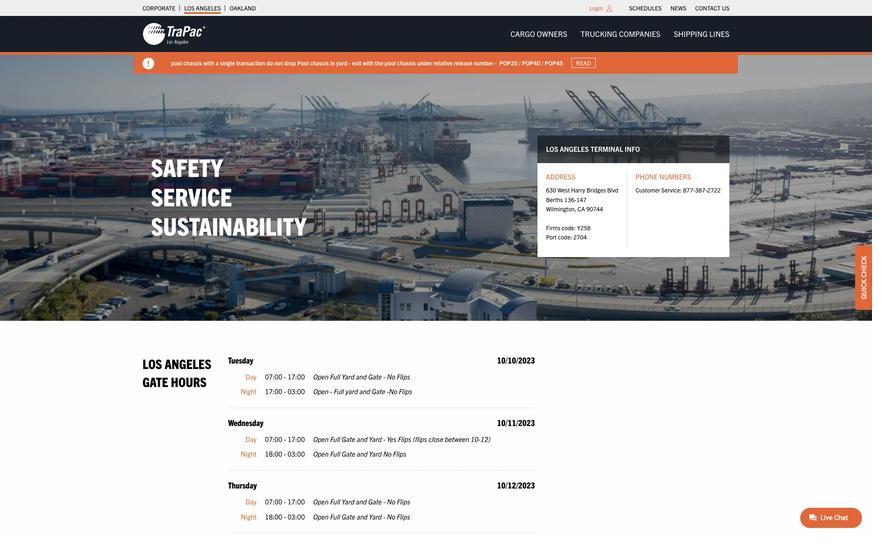 Task type: vqa. For each thing, say whether or not it's contained in the screenshot.
'solid' icon within the 'banner'
no



Task type: locate. For each thing, give the bounding box(es) containing it.
flips
[[397, 372, 410, 381], [399, 387, 412, 396], [398, 435, 412, 443], [393, 450, 407, 458], [397, 498, 410, 506], [397, 513, 410, 521]]

wilmington,
[[547, 205, 577, 213]]

banner
[[0, 16, 873, 74]]

angeles inside los angeles gate hours
[[165, 355, 211, 372]]

night down wednesday
[[241, 450, 257, 458]]

1 vertical spatial 18:00 - 03:00
[[265, 513, 305, 521]]

with left the
[[363, 59, 374, 67]]

2 horizontal spatial chassis
[[398, 59, 416, 67]]

3 open from the top
[[313, 435, 329, 443]]

18:00 - 03:00
[[265, 450, 305, 458], [265, 513, 305, 521]]

under
[[418, 59, 433, 67]]

2 18:00 - 03:00 from the top
[[265, 513, 305, 521]]

a
[[216, 59, 219, 67]]

2 pool from the left
[[385, 59, 396, 67]]

cargo owners link
[[504, 26, 574, 42]]

trucking companies
[[581, 29, 661, 39]]

code: up 2704
[[562, 224, 576, 232]]

day down wednesday
[[246, 435, 257, 443]]

1 vertical spatial 03:00
[[288, 450, 305, 458]]

angeles inside los angeles link
[[196, 4, 221, 12]]

open full gate and yard -  yes flips (flips close between 10-12)
[[313, 435, 491, 443]]

2 vertical spatial day
[[246, 498, 257, 506]]

yard
[[342, 372, 355, 381], [369, 435, 382, 443], [369, 450, 382, 458], [342, 498, 355, 506], [369, 513, 382, 521]]

0 vertical spatial angeles
[[196, 4, 221, 12]]

0 vertical spatial night
[[241, 387, 257, 396]]

1 vertical spatial open full yard and gate - no flips
[[313, 498, 410, 506]]

-
[[349, 59, 351, 67], [495, 59, 497, 67], [284, 372, 286, 381], [384, 372, 386, 381], [284, 387, 286, 396], [330, 387, 333, 396], [387, 387, 389, 396], [284, 435, 286, 443], [384, 435, 386, 443], [284, 450, 286, 458], [284, 498, 286, 506], [384, 498, 386, 506], [284, 513, 286, 521], [384, 513, 386, 521]]

pool right solid icon
[[171, 59, 182, 67]]

1 pool from the left
[[171, 59, 182, 67]]

exit
[[353, 59, 362, 67]]

4 open from the top
[[313, 450, 329, 458]]

2 night from the top
[[241, 450, 257, 458]]

open full yard and gate - no flips for thursday
[[313, 498, 410, 506]]

1 vertical spatial 18:00
[[265, 513, 282, 521]]

1 07:00 from the top
[[265, 372, 282, 381]]

quick check link
[[856, 245, 873, 310]]

/
[[520, 59, 521, 67], [542, 59, 544, 67]]

menu bar containing cargo owners
[[504, 26, 737, 42]]

2 vertical spatial los
[[143, 355, 162, 372]]

menu bar
[[625, 2, 734, 14], [504, 26, 737, 42]]

angeles up address
[[560, 145, 589, 153]]

lines
[[710, 29, 730, 39]]

1 with from the left
[[204, 59, 215, 67]]

open full yard and gate - no flips for tuesday
[[313, 372, 410, 381]]

1 open full yard and gate - no flips from the top
[[313, 372, 410, 381]]

18:00
[[265, 450, 282, 458], [265, 513, 282, 521]]

07:00 - 17:00
[[265, 372, 305, 381], [265, 435, 305, 443], [265, 498, 305, 506]]

terminal
[[591, 145, 624, 153]]

night for wednesday
[[241, 450, 257, 458]]

corporate
[[143, 4, 176, 12]]

1 18:00 from the top
[[265, 450, 282, 458]]

open full gate and yard - no flips
[[313, 513, 410, 521]]

los angeles
[[184, 4, 221, 12]]

07:00
[[265, 372, 282, 381], [265, 435, 282, 443], [265, 498, 282, 506]]

/ left pop40
[[520, 59, 521, 67]]

0 vertical spatial 18:00
[[265, 450, 282, 458]]

1 vertical spatial code:
[[558, 233, 572, 241]]

17:00 for tuesday
[[288, 372, 305, 381]]

service:
[[662, 186, 682, 194]]

read link
[[572, 58, 596, 68]]

and
[[356, 372, 367, 381], [360, 387, 371, 396], [357, 435, 368, 443], [357, 450, 368, 458], [356, 498, 367, 506], [357, 513, 368, 521]]

chassis left in
[[310, 59, 329, 67]]

0 horizontal spatial chassis
[[184, 59, 202, 67]]

corporate link
[[143, 2, 176, 14]]

transaction
[[237, 59, 266, 67]]

0 vertical spatial yard
[[337, 59, 348, 67]]

3 07:00 - 17:00 from the top
[[265, 498, 305, 506]]

2 open from the top
[[313, 387, 329, 396]]

in
[[331, 59, 335, 67]]

0 vertical spatial 03:00
[[288, 387, 305, 396]]

1 vertical spatial 07:00 - 17:00
[[265, 435, 305, 443]]

safety service sustainability
[[151, 152, 307, 241]]

0 horizontal spatial /
[[520, 59, 521, 67]]

code:
[[562, 224, 576, 232], [558, 233, 572, 241]]

angeles left oakland
[[196, 4, 221, 12]]

03:00
[[288, 387, 305, 396], [288, 450, 305, 458], [288, 513, 305, 521]]

owners
[[537, 29, 568, 39]]

3 07:00 from the top
[[265, 498, 282, 506]]

chassis left under
[[398, 59, 416, 67]]

2 vertical spatial 07:00
[[265, 498, 282, 506]]

/ left pop45
[[542, 59, 544, 67]]

1 vertical spatial angeles
[[560, 145, 589, 153]]

0 vertical spatial 07:00
[[265, 372, 282, 381]]

2 vertical spatial night
[[241, 513, 257, 521]]

0 horizontal spatial los
[[143, 355, 162, 372]]

night for thursday
[[241, 513, 257, 521]]

18:00 - 03:00 for thursday
[[265, 513, 305, 521]]

night
[[241, 387, 257, 396], [241, 450, 257, 458], [241, 513, 257, 521]]

pool right the
[[385, 59, 396, 67]]

03:00 for thursday
[[288, 513, 305, 521]]

the
[[375, 59, 384, 67]]

2 horizontal spatial los
[[547, 145, 559, 153]]

yard
[[337, 59, 348, 67], [346, 387, 358, 396]]

shipping
[[674, 29, 708, 39]]

day
[[246, 372, 257, 381], [246, 435, 257, 443], [246, 498, 257, 506]]

1 horizontal spatial with
[[363, 59, 374, 67]]

customer service: 877-387-2722
[[636, 186, 721, 194]]

1 vertical spatial menu bar
[[504, 26, 737, 42]]

0 vertical spatial day
[[246, 372, 257, 381]]

1 07:00 - 17:00 from the top
[[265, 372, 305, 381]]

1 horizontal spatial /
[[542, 59, 544, 67]]

1 horizontal spatial los
[[184, 4, 195, 12]]

not
[[275, 59, 283, 67]]

open full yard and gate - no flips up open - full yard and gate -no flips
[[313, 372, 410, 381]]

2 03:00 from the top
[[288, 450, 305, 458]]

12)
[[481, 435, 491, 443]]

17:00
[[288, 372, 305, 381], [265, 387, 282, 396], [288, 435, 305, 443], [288, 498, 305, 506]]

3 day from the top
[[246, 498, 257, 506]]

2 chassis from the left
[[310, 59, 329, 67]]

1 chassis from the left
[[184, 59, 202, 67]]

y258
[[578, 224, 591, 232]]

1 03:00 from the top
[[288, 387, 305, 396]]

cargo owners
[[511, 29, 568, 39]]

2 vertical spatial angeles
[[165, 355, 211, 372]]

no
[[387, 372, 396, 381], [389, 387, 398, 396], [384, 450, 392, 458], [387, 498, 396, 506], [387, 513, 396, 521]]

0 horizontal spatial pool
[[171, 59, 182, 67]]

0 vertical spatial open full yard and gate - no flips
[[313, 372, 410, 381]]

angeles
[[196, 4, 221, 12], [560, 145, 589, 153], [165, 355, 211, 372]]

open full yard and gate - no flips
[[313, 372, 410, 381], [313, 498, 410, 506]]

los angeles terminal info
[[547, 145, 640, 153]]

night up wednesday
[[241, 387, 257, 396]]

news
[[671, 4, 687, 12]]

code: right port
[[558, 233, 572, 241]]

day down tuesday
[[246, 372, 257, 381]]

pool
[[171, 59, 182, 67], [385, 59, 396, 67]]

los inside los angeles gate hours
[[143, 355, 162, 372]]

2 07:00 from the top
[[265, 435, 282, 443]]

angeles for los angeles
[[196, 4, 221, 12]]

18:00 for wednesday
[[265, 450, 282, 458]]

1 day from the top
[[246, 372, 257, 381]]

menu bar inside banner
[[504, 26, 737, 42]]

3 night from the top
[[241, 513, 257, 521]]

1 vertical spatial night
[[241, 450, 257, 458]]

open full yard and gate - no flips up the "open full gate and yard - no flips"
[[313, 498, 410, 506]]

menu bar down light image
[[504, 26, 737, 42]]

berths
[[547, 196, 563, 203]]

menu bar up shipping
[[625, 2, 734, 14]]

0 horizontal spatial with
[[204, 59, 215, 67]]

1 vertical spatial los
[[547, 145, 559, 153]]

gate
[[369, 372, 382, 381], [143, 373, 168, 390], [372, 387, 386, 396], [342, 435, 356, 443], [342, 450, 356, 458], [369, 498, 382, 506], [342, 513, 356, 521]]

open - full yard and gate -no flips
[[313, 387, 412, 396]]

1 night from the top
[[241, 387, 257, 396]]

login
[[590, 4, 604, 12]]

night down thursday
[[241, 513, 257, 521]]

07:00 for thursday
[[265, 498, 282, 506]]

chassis left a
[[184, 59, 202, 67]]

harry
[[572, 186, 586, 194]]

1 vertical spatial day
[[246, 435, 257, 443]]

0 vertical spatial code:
[[562, 224, 576, 232]]

close
[[429, 435, 444, 443]]

2 day from the top
[[246, 435, 257, 443]]

10-
[[471, 435, 481, 443]]

2 open full yard and gate - no flips from the top
[[313, 498, 410, 506]]

day down thursday
[[246, 498, 257, 506]]

5 open from the top
[[313, 498, 329, 506]]

yard for no
[[369, 513, 382, 521]]

0 vertical spatial menu bar
[[625, 2, 734, 14]]

0 vertical spatial 07:00 - 17:00
[[265, 372, 305, 381]]

1 horizontal spatial pool
[[385, 59, 396, 67]]

open
[[313, 372, 329, 381], [313, 387, 329, 396], [313, 435, 329, 443], [313, 450, 329, 458], [313, 498, 329, 506], [313, 513, 329, 521]]

bridges
[[587, 186, 606, 194]]

with left a
[[204, 59, 215, 67]]

2 18:00 from the top
[[265, 513, 282, 521]]

thursday
[[228, 480, 257, 491]]

1 18:00 - 03:00 from the top
[[265, 450, 305, 458]]

los for los angeles gate hours
[[143, 355, 162, 372]]

2 07:00 - 17:00 from the top
[[265, 435, 305, 443]]

pool chassis with a single transaction  do not drop pool chassis in yard -  exit with the pool chassis under relative release number -  pop20 / pop40 / pop45
[[171, 59, 564, 67]]

0 vertical spatial 18:00 - 03:00
[[265, 450, 305, 458]]

1 vertical spatial yard
[[346, 387, 358, 396]]

2 vertical spatial 07:00 - 17:00
[[265, 498, 305, 506]]

0 vertical spatial los
[[184, 4, 195, 12]]

angeles for los angeles gate hours
[[165, 355, 211, 372]]

147
[[577, 196, 587, 203]]

2 vertical spatial 03:00
[[288, 513, 305, 521]]

los
[[184, 4, 195, 12], [547, 145, 559, 153], [143, 355, 162, 372]]

1 vertical spatial 07:00
[[265, 435, 282, 443]]

1 horizontal spatial chassis
[[310, 59, 329, 67]]

3 03:00 from the top
[[288, 513, 305, 521]]

07:00 - 17:00 for wednesday
[[265, 435, 305, 443]]

night for tuesday
[[241, 387, 257, 396]]

chassis
[[184, 59, 202, 67], [310, 59, 329, 67], [398, 59, 416, 67]]

10/12/2023
[[498, 480, 535, 491]]

angeles up hours
[[165, 355, 211, 372]]

phone numbers
[[636, 172, 692, 181]]

17:00 for thursday
[[288, 498, 305, 506]]

do
[[267, 59, 273, 67]]



Task type: describe. For each thing, give the bounding box(es) containing it.
18:00 - 03:00 for wednesday
[[265, 450, 305, 458]]

07:00 for tuesday
[[265, 372, 282, 381]]

07:00 for wednesday
[[265, 435, 282, 443]]

address
[[547, 172, 576, 181]]

us
[[723, 4, 730, 12]]

port
[[547, 233, 557, 241]]

menu bar containing schedules
[[625, 2, 734, 14]]

gate inside los angeles gate hours
[[143, 373, 168, 390]]

ca
[[578, 205, 585, 213]]

3 chassis from the left
[[398, 59, 416, 67]]

banner containing cargo owners
[[0, 16, 873, 74]]

relative
[[434, 59, 453, 67]]

light image
[[607, 5, 613, 12]]

login link
[[590, 4, 604, 12]]

safety
[[151, 152, 223, 182]]

service
[[151, 181, 232, 211]]

angeles for los angeles terminal info
[[560, 145, 589, 153]]

pool
[[298, 59, 309, 67]]

oakland link
[[230, 2, 256, 14]]

630 west harry bridges blvd berths 136-147 wilmington, ca 90744
[[547, 186, 619, 213]]

tuesday
[[228, 355, 254, 365]]

cargo
[[511, 29, 535, 39]]

contact us link
[[696, 2, 730, 14]]

customer
[[636, 186, 661, 194]]

90744
[[587, 205, 604, 213]]

numbers
[[660, 172, 692, 181]]

pop40
[[523, 59, 541, 67]]

10/10/2023
[[498, 355, 535, 365]]

pop45
[[545, 59, 564, 67]]

number
[[474, 59, 494, 67]]

wednesday
[[228, 417, 264, 428]]

contact
[[696, 4, 721, 12]]

hours
[[171, 373, 207, 390]]

firms code:  y258 port code:  2704
[[547, 224, 591, 241]]

oakland
[[230, 4, 256, 12]]

yes
[[387, 435, 397, 443]]

2 with from the left
[[363, 59, 374, 67]]

(flips
[[413, 435, 427, 443]]

07:00 - 17:00 for tuesday
[[265, 372, 305, 381]]

los angeles gate hours
[[143, 355, 211, 390]]

10/11/2023
[[498, 417, 535, 428]]

open full gate and yard no flips
[[313, 450, 407, 458]]

630
[[547, 186, 557, 194]]

read
[[577, 59, 592, 67]]

136-
[[565, 196, 577, 203]]

2722
[[708, 186, 721, 194]]

los for los angeles
[[184, 4, 195, 12]]

18:00 for thursday
[[265, 513, 282, 521]]

2 / from the left
[[542, 59, 544, 67]]

day for wednesday
[[246, 435, 257, 443]]

shipping lines link
[[668, 26, 737, 42]]

sustainability
[[151, 210, 307, 241]]

03:00 for wednesday
[[288, 450, 305, 458]]

pop20
[[500, 59, 518, 67]]

schedules link
[[630, 2, 662, 14]]

drop
[[285, 59, 296, 67]]

los for los angeles terminal info
[[547, 145, 559, 153]]

1 / from the left
[[520, 59, 521, 67]]

03:00 for tuesday
[[288, 387, 305, 396]]

contact us
[[696, 4, 730, 12]]

2704
[[574, 233, 587, 241]]

phone
[[636, 172, 658, 181]]

shipping lines
[[674, 29, 730, 39]]

trucking companies link
[[574, 26, 668, 42]]

trucking
[[581, 29, 618, 39]]

west
[[558, 186, 570, 194]]

news link
[[671, 2, 687, 14]]

firms
[[547, 224, 561, 232]]

07:00 - 17:00 for thursday
[[265, 498, 305, 506]]

877-
[[684, 186, 696, 194]]

between
[[445, 435, 470, 443]]

companies
[[619, 29, 661, 39]]

los angeles image
[[143, 22, 206, 46]]

check
[[860, 256, 869, 278]]

schedules
[[630, 4, 662, 12]]

blvd
[[608, 186, 619, 194]]

387-
[[696, 186, 708, 194]]

single
[[220, 59, 235, 67]]

info
[[625, 145, 640, 153]]

6 open from the top
[[313, 513, 329, 521]]

quick check
[[860, 256, 869, 299]]

day for thursday
[[246, 498, 257, 506]]

los angeles link
[[184, 2, 221, 14]]

yard for flips
[[369, 450, 382, 458]]

1 open from the top
[[313, 372, 329, 381]]

solid image
[[143, 58, 154, 70]]

quick
[[860, 279, 869, 299]]

yard for yes
[[369, 435, 382, 443]]

17:00 for wednesday
[[288, 435, 305, 443]]

day for tuesday
[[246, 372, 257, 381]]

release
[[454, 59, 473, 67]]

17:00 - 03:00
[[265, 387, 305, 396]]



